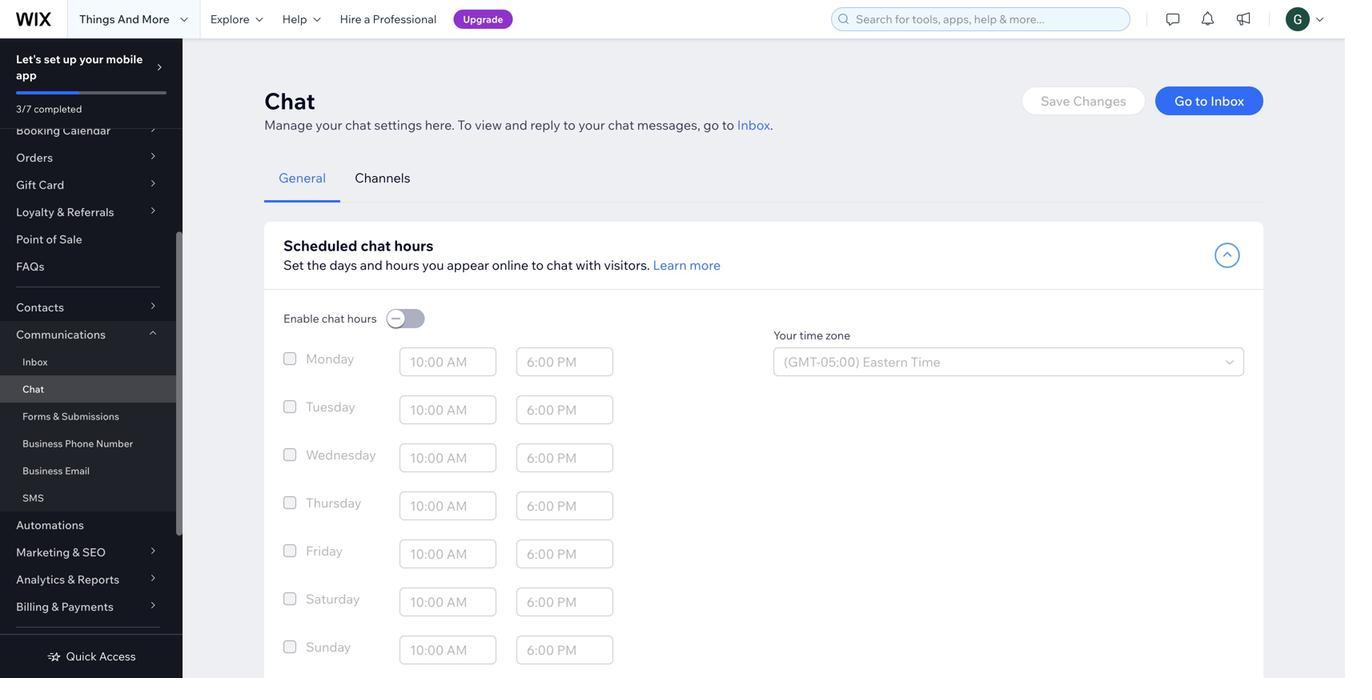 Task type: vqa. For each thing, say whether or not it's contained in the screenshot.
the
yes



Task type: locate. For each thing, give the bounding box(es) containing it.
loyalty
[[16, 205, 54, 219]]

learn
[[653, 257, 687, 273]]

business for business email
[[22, 465, 63, 477]]

None checkbox
[[283, 349, 354, 368], [283, 445, 376, 464], [283, 589, 360, 608], [283, 637, 351, 657], [283, 349, 354, 368], [283, 445, 376, 464], [283, 589, 360, 608], [283, 637, 351, 657]]

chat for chat manage your chat settings here. to view and reply to your chat messages, go to inbox .
[[264, 87, 315, 115]]

referrals
[[67, 205, 114, 219]]

gift card button
[[0, 171, 176, 199]]

completed
[[34, 103, 82, 115]]

1 horizontal spatial chat
[[264, 87, 315, 115]]

your right reply
[[578, 117, 605, 133]]

inbox inside button
[[1211, 93, 1244, 109]]

chat up 'manage'
[[264, 87, 315, 115]]

to right go
[[722, 117, 734, 133]]

billing & payments button
[[0, 593, 176, 620]]

business for business phone number
[[22, 438, 63, 450]]

& left seo
[[72, 545, 80, 559]]

business
[[22, 438, 63, 450], [22, 465, 63, 477]]

your
[[79, 52, 104, 66], [316, 117, 342, 133], [578, 117, 605, 133]]

& for loyalty
[[57, 205, 64, 219]]

channels
[[355, 170, 410, 186]]

and
[[505, 117, 527, 133], [360, 257, 383, 273]]

professional
[[373, 12, 437, 26]]

point of sale link
[[0, 226, 176, 253]]

2 horizontal spatial inbox
[[1211, 93, 1244, 109]]

view
[[475, 117, 502, 133]]

& right "forms"
[[53, 410, 59, 422]]

0 horizontal spatial inbox
[[22, 356, 48, 368]]

1 vertical spatial business
[[22, 465, 63, 477]]

0 horizontal spatial chat
[[22, 383, 44, 395]]

inbox down communications
[[22, 356, 48, 368]]

1 vertical spatial and
[[360, 257, 383, 273]]

and inside 'chat manage your chat settings here. to view and reply to your chat messages, go to inbox .'
[[505, 117, 527, 133]]

0 horizontal spatial your
[[79, 52, 104, 66]]

sidebar element
[[0, 38, 183, 678]]

1 business from the top
[[22, 438, 63, 450]]

your time zone
[[773, 328, 850, 342]]

1 horizontal spatial inbox
[[737, 117, 770, 133]]

automations link
[[0, 512, 176, 539]]

& right the loyalty
[[57, 205, 64, 219]]

and right view
[[505, 117, 527, 133]]

chat for chat
[[22, 383, 44, 395]]

to
[[458, 117, 472, 133]]

None checkbox
[[283, 397, 355, 416], [283, 493, 361, 512], [283, 541, 343, 560], [283, 397, 355, 416], [283, 493, 361, 512], [283, 541, 343, 560]]

sms
[[22, 492, 44, 504]]

chat left settings
[[345, 117, 371, 133]]

hire
[[340, 12, 362, 26]]

0 vertical spatial business
[[22, 438, 63, 450]]

Search for tools, apps, help & more... field
[[851, 8, 1125, 30]]

booking
[[16, 123, 60, 137]]

& inside dropdown button
[[72, 545, 80, 559]]

to right the "go"
[[1195, 93, 1208, 109]]

let's set up your mobile app
[[16, 52, 143, 82]]

hire a professional link
[[330, 0, 446, 38]]

settings
[[374, 117, 422, 133]]

0 vertical spatial hours
[[394, 237, 434, 255]]

inbox inside sidebar element
[[22, 356, 48, 368]]

your right up
[[79, 52, 104, 66]]

&
[[57, 205, 64, 219], [53, 410, 59, 422], [72, 545, 80, 559], [68, 572, 75, 586], [51, 600, 59, 614]]

with
[[576, 257, 601, 273]]

1 horizontal spatial and
[[505, 117, 527, 133]]

more
[[690, 257, 721, 273]]

& inside dropdown button
[[68, 572, 75, 586]]

appear
[[447, 257, 489, 273]]

business down "forms"
[[22, 438, 63, 450]]

up
[[63, 52, 77, 66]]

learn more link
[[653, 255, 721, 275]]

payments
[[61, 600, 114, 614]]

chat left the with
[[547, 257, 573, 273]]

& left reports
[[68, 572, 75, 586]]

0 vertical spatial chat
[[264, 87, 315, 115]]

marketing & seo
[[16, 545, 106, 559]]

scheduled chat hours set the days and hours you appear online to chat with visitors. learn more
[[283, 237, 721, 273]]

booking calendar button
[[0, 117, 176, 144]]

0 horizontal spatial and
[[360, 257, 383, 273]]

hours for enable
[[347, 311, 377, 325]]

you
[[422, 257, 444, 273]]

point of sale
[[16, 232, 82, 246]]

business phone number link
[[0, 430, 176, 457]]

access
[[99, 649, 136, 663]]

business up sms
[[22, 465, 63, 477]]

inbox right the "go"
[[1211, 93, 1244, 109]]

hours left you
[[385, 257, 419, 273]]

quick access
[[66, 649, 136, 663]]

booking calendar
[[16, 123, 111, 137]]

& inside 'link'
[[53, 410, 59, 422]]

3/7
[[16, 103, 32, 115]]

automations
[[16, 518, 84, 532]]

hire a professional
[[340, 12, 437, 26]]

& for billing
[[51, 600, 59, 614]]

2 vertical spatial inbox
[[22, 356, 48, 368]]

hours down the days
[[347, 311, 377, 325]]

forms & submissions
[[22, 410, 119, 422]]

contacts button
[[0, 294, 176, 321]]

a
[[364, 12, 370, 26]]

0 vertical spatial and
[[505, 117, 527, 133]]

chat inside sidebar element
[[22, 383, 44, 395]]

go to inbox button
[[1155, 86, 1263, 115]]

reply
[[530, 117, 560, 133]]

hours
[[394, 237, 434, 255], [385, 257, 419, 273], [347, 311, 377, 325]]

& for marketing
[[72, 545, 80, 559]]

chat manage your chat settings here. to view and reply to your chat messages, go to inbox .
[[264, 87, 773, 133]]

inbox button
[[737, 115, 770, 135]]

to right online
[[531, 257, 544, 273]]

None field
[[405, 348, 491, 375], [522, 348, 608, 375], [779, 348, 1221, 375], [405, 396, 491, 424], [522, 396, 608, 424], [405, 444, 491, 472], [522, 444, 608, 472], [405, 492, 491, 520], [522, 492, 608, 520], [405, 540, 491, 568], [522, 540, 608, 568], [405, 588, 491, 616], [522, 588, 608, 616], [405, 637, 491, 664], [522, 637, 608, 664], [405, 348, 491, 375], [522, 348, 608, 375], [779, 348, 1221, 375], [405, 396, 491, 424], [522, 396, 608, 424], [405, 444, 491, 472], [522, 444, 608, 472], [405, 492, 491, 520], [522, 492, 608, 520], [405, 540, 491, 568], [522, 540, 608, 568], [405, 588, 491, 616], [522, 588, 608, 616], [405, 637, 491, 664], [522, 637, 608, 664]]

things
[[79, 12, 115, 26]]

general
[[279, 170, 326, 186]]

& right the billing
[[51, 600, 59, 614]]

1 vertical spatial hours
[[385, 257, 419, 273]]

zone
[[826, 328, 850, 342]]

chat inside 'chat manage your chat settings here. to view and reply to your chat messages, go to inbox .'
[[264, 87, 315, 115]]

billing & payments
[[16, 600, 114, 614]]

business phone number
[[22, 438, 133, 450]]

tab list
[[264, 154, 1263, 203]]

your right 'manage'
[[316, 117, 342, 133]]

let's
[[16, 52, 41, 66]]

your inside let's set up your mobile app
[[79, 52, 104, 66]]

hours up you
[[394, 237, 434, 255]]

messages,
[[637, 117, 700, 133]]

to inside button
[[1195, 93, 1208, 109]]

0 vertical spatial inbox
[[1211, 93, 1244, 109]]

time
[[799, 328, 823, 342]]

1 vertical spatial inbox
[[737, 117, 770, 133]]

calendar
[[63, 123, 111, 137]]

chat up "forms"
[[22, 383, 44, 395]]

2 business from the top
[[22, 465, 63, 477]]

chat right enable
[[322, 311, 345, 325]]

and right the days
[[360, 257, 383, 273]]

submissions
[[61, 410, 119, 422]]

help
[[282, 12, 307, 26]]

2 vertical spatial hours
[[347, 311, 377, 325]]

phone
[[65, 438, 94, 450]]

and inside scheduled chat hours set the days and hours you appear online to chat with visitors. learn more
[[360, 257, 383, 273]]

to
[[1195, 93, 1208, 109], [563, 117, 576, 133], [722, 117, 734, 133], [531, 257, 544, 273]]

more
[[142, 12, 169, 26]]

1 vertical spatial chat
[[22, 383, 44, 395]]

inbox right go
[[737, 117, 770, 133]]

chat
[[264, 87, 315, 115], [22, 383, 44, 395]]

card
[[39, 178, 64, 192]]

quick access button
[[47, 649, 136, 664]]



Task type: describe. For each thing, give the bounding box(es) containing it.
sms link
[[0, 484, 176, 512]]

here.
[[425, 117, 455, 133]]

upgrade
[[463, 13, 503, 25]]

online
[[492, 257, 529, 273]]

billing
[[16, 600, 49, 614]]

explore
[[210, 12, 250, 26]]

set
[[283, 257, 304, 273]]

mobile
[[106, 52, 143, 66]]

business email
[[22, 465, 90, 477]]

set
[[44, 52, 60, 66]]

marketing & seo button
[[0, 539, 176, 566]]

& for analytics
[[68, 572, 75, 586]]

visitors.
[[604, 257, 650, 273]]

scheduled
[[283, 237, 357, 255]]

faqs link
[[0, 253, 176, 280]]

to right reply
[[563, 117, 576, 133]]

inbox link
[[0, 348, 176, 375]]

go
[[1174, 93, 1192, 109]]

the
[[307, 257, 327, 273]]

.
[[770, 117, 773, 133]]

hours for scheduled
[[394, 237, 434, 255]]

channels button
[[340, 154, 425, 203]]

analytics & reports
[[16, 572, 119, 586]]

your
[[773, 328, 797, 342]]

communications
[[16, 327, 106, 341]]

business email link
[[0, 457, 176, 484]]

analytics
[[16, 572, 65, 586]]

manage
[[264, 117, 313, 133]]

help button
[[273, 0, 330, 38]]

loyalty & referrals button
[[0, 199, 176, 226]]

point
[[16, 232, 43, 246]]

gift
[[16, 178, 36, 192]]

to inside scheduled chat hours set the days and hours you appear online to chat with visitors. learn more
[[531, 257, 544, 273]]

number
[[96, 438, 133, 450]]

contacts
[[16, 300, 64, 314]]

seo
[[82, 545, 106, 559]]

analytics & reports button
[[0, 566, 176, 593]]

days
[[329, 257, 357, 273]]

orders button
[[0, 144, 176, 171]]

quick
[[66, 649, 97, 663]]

orders
[[16, 151, 53, 165]]

chat link
[[0, 375, 176, 403]]

inbox inside 'chat manage your chat settings here. to view and reply to your chat messages, go to inbox .'
[[737, 117, 770, 133]]

forms
[[22, 410, 51, 422]]

loyalty & referrals
[[16, 205, 114, 219]]

1 horizontal spatial your
[[316, 117, 342, 133]]

enable chat hours
[[283, 311, 377, 325]]

chat left messages,
[[608, 117, 634, 133]]

and
[[117, 12, 139, 26]]

marketing
[[16, 545, 70, 559]]

3/7 completed
[[16, 103, 82, 115]]

reports
[[77, 572, 119, 586]]

communications button
[[0, 321, 176, 348]]

& for forms
[[53, 410, 59, 422]]

go
[[703, 117, 719, 133]]

general button
[[264, 154, 340, 203]]

upgrade button
[[453, 10, 513, 29]]

app
[[16, 68, 37, 82]]

2 horizontal spatial your
[[578, 117, 605, 133]]

of
[[46, 232, 57, 246]]

gift card
[[16, 178, 64, 192]]

sale
[[59, 232, 82, 246]]

enable
[[283, 311, 319, 325]]

tab list containing general
[[264, 154, 1263, 203]]

email
[[65, 465, 90, 477]]

forms & submissions link
[[0, 403, 176, 430]]

chat right scheduled at top left
[[361, 237, 391, 255]]

faqs
[[16, 259, 44, 273]]

things and more
[[79, 12, 169, 26]]



